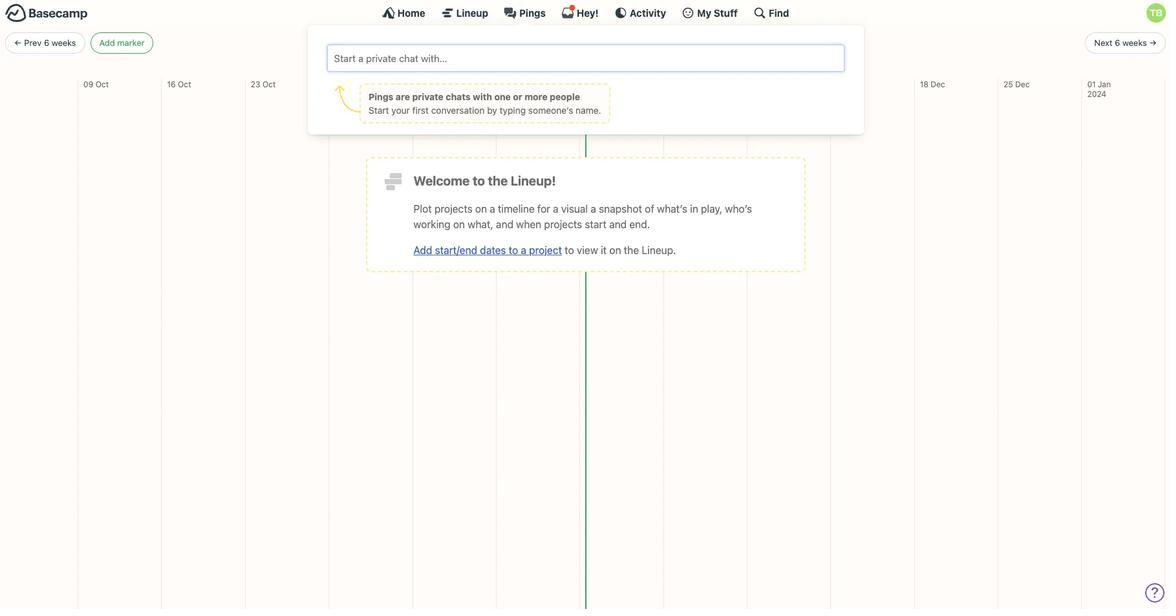 Task type: vqa. For each thing, say whether or not it's contained in the screenshot.
typing
yes



Task type: describe. For each thing, give the bounding box(es) containing it.
lineup.
[[642, 244, 677, 256]]

timeline
[[498, 203, 535, 215]]

more
[[525, 91, 548, 102]]

dec for 04 dec
[[765, 79, 780, 89]]

welcome
[[414, 173, 470, 188]]

04
[[753, 79, 763, 89]]

what's
[[657, 203, 688, 215]]

start
[[585, 218, 607, 230]]

hey! button
[[562, 5, 599, 19]]

marker
[[117, 37, 145, 48]]

by
[[487, 105, 497, 116]]

one
[[494, 91, 511, 102]]

pings button
[[504, 6, 546, 19]]

0 horizontal spatial projects
[[435, 203, 473, 215]]

25 dec
[[1004, 79, 1030, 89]]

it
[[601, 244, 607, 256]]

13
[[502, 79, 511, 89]]

09
[[84, 79, 93, 89]]

2 and from the left
[[610, 218, 627, 230]]

1 horizontal spatial to
[[509, 244, 519, 256]]

what,
[[468, 218, 494, 230]]

stuff
[[714, 7, 738, 18]]

project
[[529, 244, 562, 256]]

dec for 11 dec
[[846, 79, 861, 89]]

← prev 6 weeks
[[14, 37, 76, 48]]

2024
[[1088, 89, 1107, 99]]

nov for 27 nov
[[681, 79, 695, 89]]

2 weeks from the left
[[1123, 37, 1148, 48]]

pings for pings
[[520, 7, 546, 18]]

lineup link
[[441, 6, 489, 19]]

typing
[[500, 105, 526, 116]]

find button
[[754, 6, 790, 19]]

1 weeks from the left
[[52, 37, 76, 48]]

lineup!
[[511, 173, 556, 188]]

my stuff
[[698, 7, 738, 18]]

private
[[412, 91, 444, 102]]

find
[[769, 7, 790, 18]]

my
[[698, 7, 712, 18]]

are
[[396, 91, 410, 102]]

2 horizontal spatial to
[[565, 244, 575, 256]]

30 oct
[[335, 79, 360, 89]]

working
[[414, 218, 451, 230]]

a right for
[[553, 203, 559, 215]]

play,
[[701, 203, 723, 215]]

view
[[577, 244, 599, 256]]

Start a private chat with… text field
[[333, 50, 839, 66]]

pings for pings are private chats with one or more people start your first conversation by typing someone's name.
[[369, 91, 393, 102]]

a up start
[[591, 203, 597, 215]]

start/end
[[435, 244, 478, 256]]

20
[[586, 79, 595, 89]]

0 horizontal spatial the
[[488, 173, 508, 188]]

who's
[[726, 203, 753, 215]]

09 oct
[[84, 79, 109, 89]]

lineup
[[457, 7, 489, 18]]

jan
[[1099, 79, 1112, 89]]

add for add start/end dates to a project to view it on the lineup.
[[414, 244, 433, 256]]

30
[[335, 79, 344, 89]]

1 vertical spatial the
[[624, 244, 639, 256]]

tim burton image
[[1147, 3, 1167, 23]]

16 oct
[[167, 79, 191, 89]]

20 nov
[[586, 79, 612, 89]]

01 jan 2024
[[1088, 79, 1112, 99]]

welcome to the lineup!
[[414, 173, 556, 188]]

dec for 18 dec
[[931, 79, 946, 89]]

0 horizontal spatial to
[[473, 173, 485, 188]]

→
[[1150, 37, 1158, 48]]

for
[[538, 203, 551, 215]]

your
[[391, 105, 410, 116]]

dec for 25 dec
[[1016, 79, 1030, 89]]

25
[[1004, 79, 1014, 89]]

add for add marker
[[99, 37, 115, 48]]

someone's
[[528, 105, 573, 116]]



Task type: locate. For each thing, give the bounding box(es) containing it.
oct right the 09
[[96, 79, 109, 89]]

in
[[691, 203, 699, 215]]

on left what,
[[454, 218, 465, 230]]

01
[[1088, 79, 1097, 89]]

nov for 06 nov
[[430, 79, 445, 89]]

to left view
[[565, 244, 575, 256]]

nov up or
[[513, 79, 527, 89]]

1 horizontal spatial the
[[624, 244, 639, 256]]

pings inside pings are private chats with one or more people start your first conversation by typing someone's name.
[[369, 91, 393, 102]]

1 horizontal spatial pings
[[520, 7, 546, 18]]

add left the marker
[[99, 37, 115, 48]]

2 vertical spatial on
[[610, 244, 622, 256]]

a left project
[[521, 244, 527, 256]]

snapshot
[[599, 203, 643, 215]]

chats
[[446, 91, 471, 102]]

0 horizontal spatial add
[[99, 37, 115, 48]]

2 oct from the left
[[178, 79, 191, 89]]

next 6 weeks →
[[1095, 37, 1158, 48]]

3 dec from the left
[[931, 79, 946, 89]]

projects down visual
[[545, 218, 583, 230]]

0 horizontal spatial pings
[[369, 91, 393, 102]]

add
[[99, 37, 115, 48], [414, 244, 433, 256]]

dates
[[480, 244, 506, 256]]

the up timeline
[[488, 173, 508, 188]]

add marker link
[[90, 32, 154, 53]]

1 oct from the left
[[96, 79, 109, 89]]

6 right prev
[[44, 37, 49, 48]]

main element
[[0, 0, 1172, 135]]

27
[[670, 79, 679, 89]]

1 vertical spatial projects
[[545, 218, 583, 230]]

dec right 25
[[1016, 79, 1030, 89]]

nov for 13 nov
[[513, 79, 527, 89]]

0 vertical spatial on
[[476, 203, 487, 215]]

pings
[[520, 7, 546, 18], [369, 91, 393, 102]]

add down working on the left of page
[[414, 244, 433, 256]]

1 and from the left
[[496, 218, 514, 230]]

1 horizontal spatial projects
[[545, 218, 583, 230]]

pings up today
[[520, 7, 546, 18]]

4 oct from the left
[[347, 79, 360, 89]]

plot projects on a timeline for a visual a snapshot of what's in play, who's working on what, and when projects start and end.
[[414, 203, 753, 230]]

visual
[[562, 203, 588, 215]]

and down snapshot
[[610, 218, 627, 230]]

next
[[1095, 37, 1113, 48]]

23
[[251, 79, 261, 89]]

weeks right prev
[[52, 37, 76, 48]]

11 dec
[[837, 79, 861, 89]]

oct for 16 oct
[[178, 79, 191, 89]]

4 dec from the left
[[1016, 79, 1030, 89]]

switch accounts image
[[5, 3, 88, 23]]

1 vertical spatial add
[[414, 244, 433, 256]]

dec right 04 at the right top of page
[[765, 79, 780, 89]]

nov right '20'
[[598, 79, 612, 89]]

people
[[550, 91, 580, 102]]

on up what,
[[476, 203, 487, 215]]

2 6 from the left
[[1116, 37, 1121, 48]]

1 nov from the left
[[430, 79, 445, 89]]

2 horizontal spatial on
[[610, 244, 622, 256]]

nov
[[430, 79, 445, 89], [513, 79, 527, 89], [598, 79, 612, 89], [681, 79, 695, 89]]

3 oct from the left
[[263, 79, 276, 89]]

activity
[[630, 7, 667, 18]]

0 horizontal spatial weeks
[[52, 37, 76, 48]]

dec right 18
[[931, 79, 946, 89]]

1 horizontal spatial on
[[476, 203, 487, 215]]

27 nov
[[670, 79, 695, 89]]

add start/end dates to a project to view it on the lineup.
[[414, 244, 677, 256]]

nov for 20 nov
[[598, 79, 612, 89]]

prev
[[24, 37, 42, 48]]

weeks left "→"
[[1123, 37, 1148, 48]]

oct for 30 oct
[[347, 79, 360, 89]]

0 horizontal spatial 6
[[44, 37, 49, 48]]

start
[[369, 105, 389, 116]]

1 horizontal spatial 6
[[1116, 37, 1121, 48]]

a up what,
[[490, 203, 496, 215]]

04 dec
[[753, 79, 780, 89]]

oct
[[96, 79, 109, 89], [178, 79, 191, 89], [263, 79, 276, 89], [347, 79, 360, 89]]

oct right 30
[[347, 79, 360, 89]]

oct right 16
[[178, 79, 191, 89]]

with
[[473, 91, 492, 102]]

first
[[412, 105, 429, 116]]

1 dec from the left
[[765, 79, 780, 89]]

0 vertical spatial projects
[[435, 203, 473, 215]]

a
[[490, 203, 496, 215], [553, 203, 559, 215], [591, 203, 597, 215], [521, 244, 527, 256]]

1 horizontal spatial add
[[414, 244, 433, 256]]

6 right next
[[1116, 37, 1121, 48]]

or
[[513, 91, 522, 102]]

activity link
[[615, 6, 667, 19]]

dec
[[765, 79, 780, 89], [846, 79, 861, 89], [931, 79, 946, 89], [1016, 79, 1030, 89]]

0 vertical spatial the
[[488, 173, 508, 188]]

11
[[837, 79, 844, 89]]

to right the welcome
[[473, 173, 485, 188]]

the down end. at the right of the page
[[624, 244, 639, 256]]

0 horizontal spatial and
[[496, 218, 514, 230]]

oct right 23
[[263, 79, 276, 89]]

0 horizontal spatial on
[[454, 218, 465, 230]]

and down timeline
[[496, 218, 514, 230]]

1 horizontal spatial weeks
[[1123, 37, 1148, 48]]

nov right 27 at the right top of page
[[681, 79, 695, 89]]

1 6 from the left
[[44, 37, 49, 48]]

my stuff button
[[682, 6, 738, 19]]

0 vertical spatial pings
[[520, 7, 546, 18]]

06
[[418, 79, 428, 89]]

add inside "link"
[[99, 37, 115, 48]]

pings up start on the top left of page
[[369, 91, 393, 102]]

pings inside dropdown button
[[520, 7, 546, 18]]

hey!
[[577, 7, 599, 18]]

1 horizontal spatial and
[[610, 218, 627, 230]]

4 nov from the left
[[681, 79, 695, 89]]

home
[[398, 7, 426, 18]]

nov right "06"
[[430, 79, 445, 89]]

1 vertical spatial pings
[[369, 91, 393, 102]]

to right dates
[[509, 244, 519, 256]]

1 vertical spatial on
[[454, 218, 465, 230]]

name.
[[576, 105, 601, 116]]

add marker
[[99, 37, 145, 48]]

16
[[167, 79, 176, 89]]

projects up working on the left of page
[[435, 203, 473, 215]]

3 nov from the left
[[598, 79, 612, 89]]

home link
[[382, 6, 426, 19]]

2 dec from the left
[[846, 79, 861, 89]]

of
[[645, 203, 655, 215]]

weeks
[[52, 37, 76, 48], [1123, 37, 1148, 48]]

end.
[[630, 218, 650, 230]]

the
[[488, 173, 508, 188], [624, 244, 639, 256]]

13 nov
[[502, 79, 527, 89]]

2 nov from the left
[[513, 79, 527, 89]]

oct for 09 oct
[[96, 79, 109, 89]]

0 vertical spatial add
[[99, 37, 115, 48]]

oct for 23 oct
[[263, 79, 276, 89]]

←
[[14, 37, 22, 48]]

pings are private chats with one or more people start your first conversation by typing someone's name.
[[369, 91, 601, 116]]

add start/end dates to a project link
[[414, 244, 562, 256]]

23 oct
[[251, 79, 276, 89]]

to
[[473, 173, 485, 188], [509, 244, 519, 256], [565, 244, 575, 256]]

dec right 11
[[846, 79, 861, 89]]

conversation
[[431, 105, 485, 116]]

on
[[476, 203, 487, 215], [454, 218, 465, 230], [610, 244, 622, 256]]

today
[[540, 37, 570, 48]]

18
[[921, 79, 929, 89]]

06 nov
[[418, 79, 445, 89]]

6
[[44, 37, 49, 48], [1116, 37, 1121, 48]]

plot
[[414, 203, 432, 215]]

on right it
[[610, 244, 622, 256]]

when
[[517, 218, 542, 230]]

18 dec
[[921, 79, 946, 89]]



